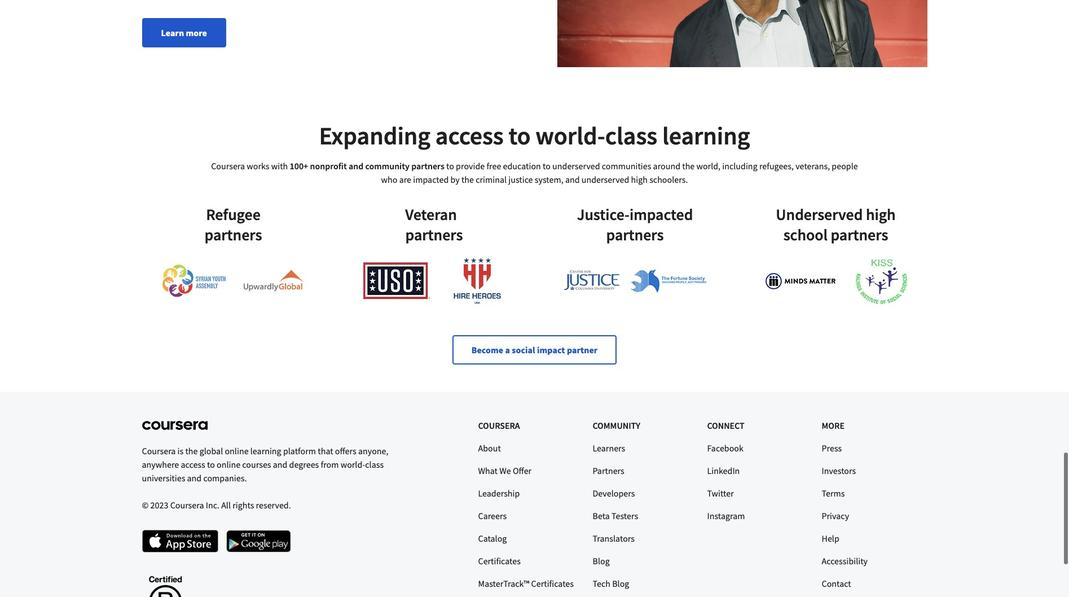Task type: describe. For each thing, give the bounding box(es) containing it.
education
[[503, 160, 541, 172]]

partners inside underserved high school partners
[[831, 225, 889, 245]]

communities
[[602, 160, 652, 172]]

what we offer link
[[478, 465, 532, 477]]

investors
[[822, 465, 856, 477]]

a
[[505, 344, 510, 356]]

mastertrack™
[[478, 578, 530, 589]]

community
[[365, 160, 410, 172]]

become
[[472, 344, 503, 356]]

veteran partners image
[[363, 245, 505, 317]]

developers link
[[593, 488, 635, 499]]

from
[[321, 459, 339, 470]]

0 horizontal spatial blog
[[593, 556, 610, 567]]

school partners image
[[765, 245, 907, 317]]

1 horizontal spatial certificates
[[531, 578, 574, 589]]

learn more link
[[142, 18, 226, 48]]

system,
[[535, 174, 564, 185]]

twitter link
[[707, 488, 734, 499]]

what we offer
[[478, 465, 532, 477]]

press
[[822, 443, 842, 454]]

what
[[478, 465, 498, 477]]

coursera image
[[142, 419, 207, 432]]

learn more
[[161, 27, 207, 39]]

and inside to provide free education to underserved communities around the world, including refugees, veterans, people who are impacted by the criminal justice system, and underserved high schoolers.
[[565, 174, 580, 185]]

© 2023 coursera inc. all rights reserved.
[[142, 500, 291, 511]]

privacy
[[822, 510, 849, 522]]

catalog
[[478, 533, 507, 544]]

tech blog link
[[593, 578, 630, 589]]

learning for class
[[663, 120, 750, 151]]

beta testers link
[[593, 510, 638, 522]]

companies.
[[203, 473, 247, 484]]

is
[[178, 445, 184, 457]]

works
[[247, 160, 270, 172]]

refugees,
[[760, 160, 794, 172]]

1 vertical spatial blog
[[612, 578, 630, 589]]

schoolers.
[[650, 174, 688, 185]]

people
[[832, 160, 858, 172]]

offers
[[335, 445, 357, 457]]

mastertrack™ certificates
[[478, 578, 574, 589]]

certified b corporation image
[[142, 570, 188, 597]]

certificates link
[[478, 556, 521, 567]]

careers link
[[478, 510, 507, 522]]

underserved high school partners
[[776, 204, 896, 245]]

expanding
[[319, 120, 431, 151]]

veteran partners
[[405, 204, 463, 245]]

terms
[[822, 488, 845, 499]]

leadership link
[[478, 488, 520, 499]]

accessibility link
[[822, 556, 868, 567]]

partners inside veteran partners
[[406, 225, 463, 245]]

more
[[186, 27, 207, 39]]

and right the courses
[[273, 459, 288, 470]]

refugee partners
[[205, 204, 262, 245]]

testers
[[612, 510, 638, 522]]

impact
[[537, 344, 565, 356]]

platform
[[283, 445, 316, 457]]

developers
[[593, 488, 635, 499]]

learning for online
[[250, 445, 281, 457]]

become a social impact partner button
[[452, 335, 617, 365]]

by
[[451, 174, 460, 185]]

coursera for government image
[[557, 0, 928, 67]]

coursera works with 100+ nonprofit and community partners
[[211, 160, 445, 172]]

criminal
[[476, 174, 507, 185]]

become a social impact partner link
[[452, 335, 617, 365]]

refugee partners image
[[162, 245, 304, 317]]

anyone,
[[358, 445, 389, 457]]

high inside to provide free education to underserved communities around the world, including refugees, veterans, people who are impacted by the criminal justice system, and underserved high schoolers.
[[631, 174, 648, 185]]

refugee
[[206, 204, 261, 225]]

about
[[478, 443, 501, 454]]

social
[[512, 344, 535, 356]]

linkedin link
[[707, 465, 740, 477]]

offer
[[513, 465, 532, 477]]

©
[[142, 500, 149, 511]]

veterans,
[[796, 160, 830, 172]]

learn more button
[[142, 18, 226, 48]]

and right the nonprofit
[[349, 160, 364, 172]]

world- inside the coursera is the global online learning platform that offers anyone, anywhere access to online courses and degrees from world-class universities and companies.
[[341, 459, 365, 470]]

coursera for coursera is the global online learning platform that offers anyone, anywhere access to online courses and degrees from world-class universities and companies.
[[142, 445, 176, 457]]

justice-impacted partners
[[577, 204, 693, 245]]

tech blog
[[593, 578, 630, 589]]

nonprofit
[[310, 160, 347, 172]]

community
[[593, 420, 641, 431]]

mastertrack™ certificates link
[[478, 578, 574, 589]]

the inside the coursera is the global online learning platform that offers anyone, anywhere access to online courses and degrees from world-class universities and companies.
[[185, 445, 198, 457]]

facebook
[[707, 443, 744, 454]]

tech
[[593, 578, 611, 589]]

high inside underserved high school partners
[[866, 204, 896, 225]]

provide
[[456, 160, 485, 172]]



Task type: vqa. For each thing, say whether or not it's contained in the screenshot.


Task type: locate. For each thing, give the bounding box(es) containing it.
0 vertical spatial underserved
[[553, 160, 600, 172]]

translators link
[[593, 533, 635, 544]]

rights
[[233, 500, 254, 511]]

instagram link
[[707, 510, 745, 522]]

help
[[822, 533, 840, 544]]

1 vertical spatial access
[[181, 459, 205, 470]]

1 vertical spatial world-
[[341, 459, 365, 470]]

underserved up system,
[[553, 160, 600, 172]]

we
[[500, 465, 511, 477]]

about link
[[478, 443, 501, 454]]

0 vertical spatial high
[[631, 174, 648, 185]]

0 horizontal spatial high
[[631, 174, 648, 185]]

0 horizontal spatial learning
[[250, 445, 281, 457]]

100+
[[290, 160, 308, 172]]

0 horizontal spatial access
[[181, 459, 205, 470]]

expanding access to world-class learning
[[319, 120, 750, 151]]

beta
[[593, 510, 610, 522]]

catalog link
[[478, 533, 507, 544]]

universities
[[142, 473, 185, 484]]

0 vertical spatial world-
[[536, 120, 605, 151]]

to up education
[[509, 120, 531, 151]]

facebook link
[[707, 443, 744, 454]]

global
[[200, 445, 223, 457]]

high
[[631, 174, 648, 185], [866, 204, 896, 225]]

coursera up anywhere
[[142, 445, 176, 457]]

the left the world,
[[682, 160, 695, 172]]

1 vertical spatial learning
[[250, 445, 281, 457]]

that
[[318, 445, 333, 457]]

and right universities
[[187, 473, 202, 484]]

0 horizontal spatial impacted
[[413, 174, 449, 185]]

coursera left inc.
[[170, 500, 204, 511]]

class
[[605, 120, 658, 151], [365, 459, 384, 470]]

with
[[271, 160, 288, 172]]

underserved
[[553, 160, 600, 172], [582, 174, 629, 185]]

online up the companies.
[[217, 459, 241, 470]]

1 vertical spatial certificates
[[531, 578, 574, 589]]

blog link
[[593, 556, 610, 567]]

1 vertical spatial the
[[462, 174, 474, 185]]

certificates right the mastertrack™
[[531, 578, 574, 589]]

partners inside the justice-impacted partners
[[606, 225, 664, 245]]

2 vertical spatial coursera
[[170, 500, 204, 511]]

0 vertical spatial learning
[[663, 120, 750, 151]]

to down 'global'
[[207, 459, 215, 470]]

blog up the tech on the bottom right of the page
[[593, 556, 610, 567]]

justice partners image
[[564, 245, 706, 317]]

impacted inside to provide free education to underserved communities around the world, including refugees, veterans, people who are impacted by the criminal justice system, and underserved high schoolers.
[[413, 174, 449, 185]]

online
[[225, 445, 249, 457], [217, 459, 241, 470]]

learn
[[161, 27, 184, 39]]

to inside the coursera is the global online learning platform that offers anyone, anywhere access to online courses and degrees from world-class universities and companies.
[[207, 459, 215, 470]]

contact link
[[822, 578, 852, 589]]

0 vertical spatial the
[[682, 160, 695, 172]]

instagram
[[707, 510, 745, 522]]

1 vertical spatial impacted
[[630, 204, 693, 225]]

download on the app store image
[[142, 530, 218, 553]]

world- up system,
[[536, 120, 605, 151]]

class inside the coursera is the global online learning platform that offers anyone, anywhere access to online courses and degrees from world-class universities and companies.
[[365, 459, 384, 470]]

to
[[509, 120, 531, 151], [446, 160, 454, 172], [543, 160, 551, 172], [207, 459, 215, 470]]

impacted
[[413, 174, 449, 185], [630, 204, 693, 225]]

to up system,
[[543, 160, 551, 172]]

connect
[[707, 420, 745, 431]]

get it on google play image
[[226, 530, 291, 553]]

world- down offers
[[341, 459, 365, 470]]

partners
[[412, 160, 445, 172], [205, 225, 262, 245], [406, 225, 463, 245], [606, 225, 664, 245], [831, 225, 889, 245]]

1 horizontal spatial learning
[[663, 120, 750, 151]]

1 horizontal spatial class
[[605, 120, 658, 151]]

learners
[[593, 443, 625, 454]]

to up by on the top left of the page
[[446, 160, 454, 172]]

coursera inside the coursera is the global online learning platform that offers anyone, anywhere access to online courses and degrees from world-class universities and companies.
[[142, 445, 176, 457]]

0 vertical spatial coursera
[[211, 160, 245, 172]]

are
[[399, 174, 411, 185]]

the right by on the top left of the page
[[462, 174, 474, 185]]

blog
[[593, 556, 610, 567], [612, 578, 630, 589]]

impacted inside the justice-impacted partners
[[630, 204, 693, 225]]

1 horizontal spatial access
[[436, 120, 504, 151]]

impacted down schoolers. on the top of the page
[[630, 204, 693, 225]]

learning inside the coursera is the global online learning platform that offers anyone, anywhere access to online courses and degrees from world-class universities and companies.
[[250, 445, 281, 457]]

1 horizontal spatial the
[[462, 174, 474, 185]]

translators
[[593, 533, 635, 544]]

certificates up the mastertrack™
[[478, 556, 521, 567]]

blog right the tech on the bottom right of the page
[[612, 578, 630, 589]]

1 vertical spatial underserved
[[582, 174, 629, 185]]

partners link
[[593, 465, 625, 477]]

to provide free education to underserved communities around the world, including refugees, veterans, people who are impacted by the criminal justice system, and underserved high schoolers.
[[381, 160, 858, 185]]

0 vertical spatial impacted
[[413, 174, 449, 185]]

including
[[723, 160, 758, 172]]

coursera
[[478, 420, 520, 431]]

1 horizontal spatial high
[[866, 204, 896, 225]]

access inside the coursera is the global online learning platform that offers anyone, anywhere access to online courses and degrees from world-class universities and companies.
[[181, 459, 205, 470]]

0 horizontal spatial world-
[[341, 459, 365, 470]]

1 horizontal spatial world-
[[536, 120, 605, 151]]

0 horizontal spatial certificates
[[478, 556, 521, 567]]

0 vertical spatial online
[[225, 445, 249, 457]]

access down is
[[181, 459, 205, 470]]

class down anyone,
[[365, 459, 384, 470]]

degrees
[[289, 459, 319, 470]]

leadership
[[478, 488, 520, 499]]

accessibility
[[822, 556, 868, 567]]

the right is
[[185, 445, 198, 457]]

and right system,
[[565, 174, 580, 185]]

help link
[[822, 533, 840, 544]]

inc.
[[206, 500, 220, 511]]

online up the courses
[[225, 445, 249, 457]]

learners link
[[593, 443, 625, 454]]

1 horizontal spatial blog
[[612, 578, 630, 589]]

more
[[822, 420, 845, 431]]

press link
[[822, 443, 842, 454]]

2023
[[150, 500, 168, 511]]

privacy link
[[822, 510, 849, 522]]

0 vertical spatial certificates
[[478, 556, 521, 567]]

0 horizontal spatial the
[[185, 445, 198, 457]]

0 vertical spatial class
[[605, 120, 658, 151]]

terms link
[[822, 488, 845, 499]]

school
[[784, 225, 828, 245]]

0 horizontal spatial class
[[365, 459, 384, 470]]

linkedin
[[707, 465, 740, 477]]

coursera is the global online learning platform that offers anyone, anywhere access to online courses and degrees from world-class universities and companies.
[[142, 445, 389, 484]]

impacted left by on the top left of the page
[[413, 174, 449, 185]]

underserved down communities
[[582, 174, 629, 185]]

underserved
[[776, 204, 863, 225]]

2 horizontal spatial the
[[682, 160, 695, 172]]

0 vertical spatial blog
[[593, 556, 610, 567]]

the
[[682, 160, 695, 172], [462, 174, 474, 185], [185, 445, 198, 457]]

0 vertical spatial access
[[436, 120, 504, 151]]

1 vertical spatial coursera
[[142, 445, 176, 457]]

investors link
[[822, 465, 856, 477]]

twitter
[[707, 488, 734, 499]]

courses
[[242, 459, 271, 470]]

1 horizontal spatial impacted
[[630, 204, 693, 225]]

1 vertical spatial high
[[866, 204, 896, 225]]

2 vertical spatial the
[[185, 445, 198, 457]]

around
[[653, 160, 681, 172]]

1 vertical spatial class
[[365, 459, 384, 470]]

justice-
[[577, 204, 630, 225]]

coursera for coursera works with 100+ nonprofit and community partners
[[211, 160, 245, 172]]

veteran
[[405, 204, 457, 225]]

learning up the world,
[[663, 120, 750, 151]]

1 vertical spatial online
[[217, 459, 241, 470]]

beta testers
[[593, 510, 638, 522]]

class up communities
[[605, 120, 658, 151]]

coursera left works
[[211, 160, 245, 172]]

contact
[[822, 578, 852, 589]]

access up provide
[[436, 120, 504, 151]]

learning up the courses
[[250, 445, 281, 457]]



